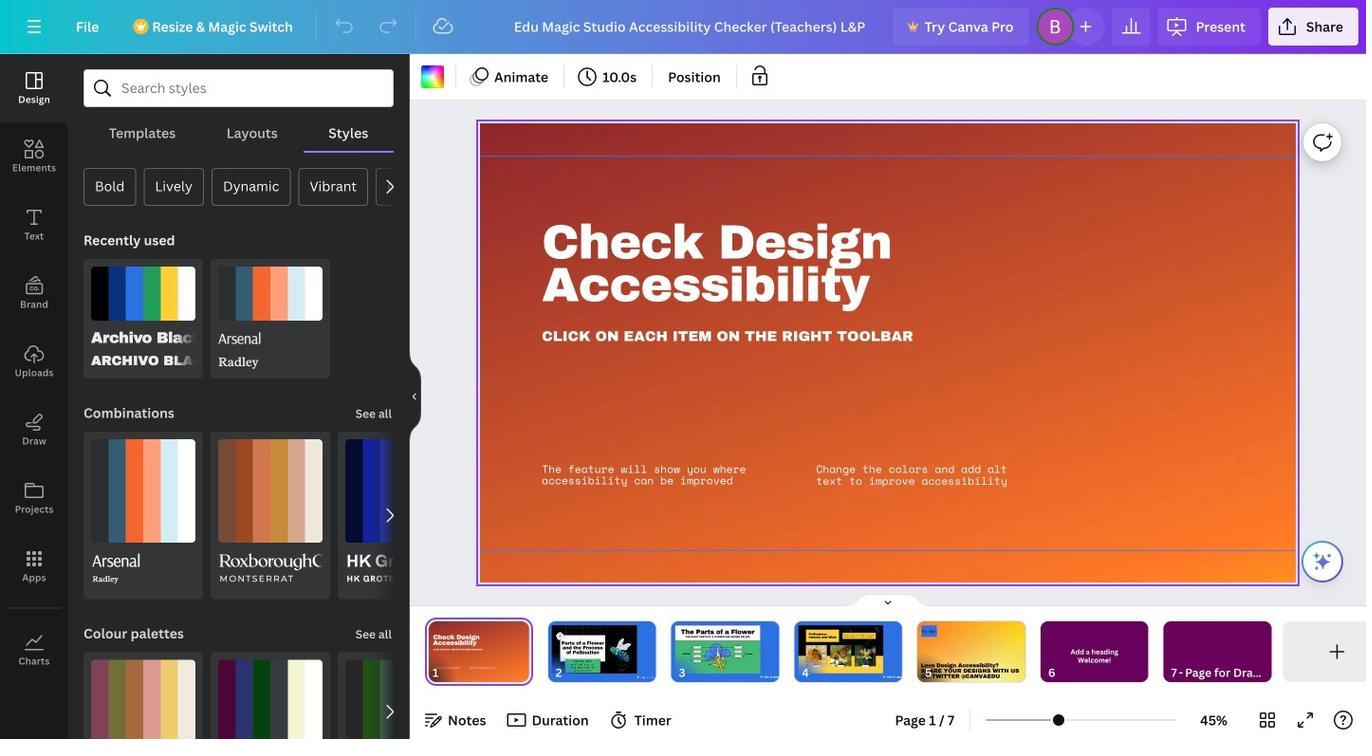 Task type: locate. For each thing, give the bounding box(es) containing it.
0 horizontal spatial apply style image
[[91, 660, 196, 739]]

page 1 image
[[425, 622, 533, 682]]

3 apply style image from the left
[[345, 660, 450, 739]]

canva assistant image
[[1312, 550, 1334, 573]]

hide pages image
[[843, 593, 934, 608]]

hide image
[[409, 351, 421, 442]]

1 apply style image from the left
[[91, 660, 196, 739]]

apply style image
[[91, 660, 196, 739], [218, 660, 323, 739], [345, 660, 450, 739]]

main menu bar
[[0, 0, 1367, 54]]

2 apply style image from the left
[[218, 660, 323, 739]]

2 horizontal spatial apply style image
[[345, 660, 450, 739]]

1 horizontal spatial apply style image
[[218, 660, 323, 739]]

Page title text field
[[447, 663, 455, 682]]

Search styles search field
[[121, 70, 356, 106]]



Task type: vqa. For each thing, say whether or not it's contained in the screenshot.
left "Apply style" image
yes



Task type: describe. For each thing, give the bounding box(es) containing it.
Design title text field
[[499, 8, 886, 46]]

no colour image
[[421, 65, 444, 88]]

side panel tab list
[[0, 54, 68, 684]]

Zoom button
[[1184, 705, 1245, 736]]



